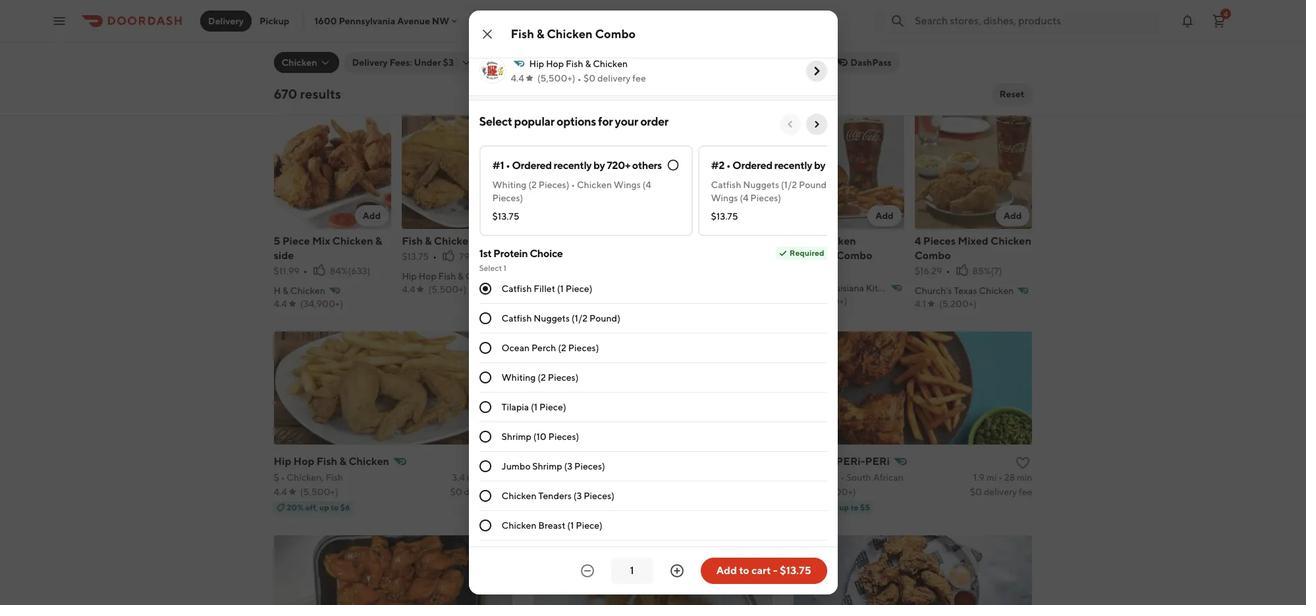 Task type: locate. For each thing, give the bounding box(es) containing it.
$​0 delivery fee down 1.9 mi • 28 min
[[970, 487, 1032, 498]]

chick-fil-a
[[530, 286, 577, 296]]

1 horizontal spatial 2.2
[[713, 473, 726, 483]]

catfish down #2
[[711, 180, 741, 190]]

hip up the $ • chicken, fish
[[274, 456, 291, 468]]

2 horizontal spatial $5
[[860, 503, 870, 513]]

chicken up 79%(412)
[[434, 235, 475, 247]]

h & chicken
[[274, 286, 325, 296], [534, 456, 594, 468]]

2 vertical spatial (2
[[538, 373, 546, 383]]

hop up the $ • chicken, fish
[[293, 456, 314, 468]]

add button for fish & chicken combo
[[483, 205, 517, 226]]

0 horizontal spatial pickup
[[260, 15, 289, 26]]

by
[[593, 159, 605, 172], [814, 159, 825, 172]]

1 0.8 from the left
[[713, 6, 727, 16]]

(5,500+) left catfish fillet (1 piece) radio
[[428, 284, 466, 295]]

pound) inside catfish nuggets (1/2 pound) • chicken wings (4 pieces)
[[799, 180, 830, 190]]

$5 down the south
[[860, 503, 870, 513]]

$25,
[[313, 36, 329, 46], [572, 503, 589, 513]]

1 others from the left
[[632, 159, 662, 172]]

off, for peri-
[[825, 503, 838, 513]]

$5 down pennsylvania
[[349, 36, 359, 46]]

& up $13.75 •
[[425, 235, 432, 247]]

hop right the "offers" on the top of page
[[546, 59, 564, 69]]

32
[[485, 473, 495, 483]]

& down shrimp (10 pieces)
[[544, 456, 551, 468]]

h & chicken for sponsored
[[534, 456, 594, 468]]

0 vertical spatial hip
[[529, 59, 544, 69]]

4.5
[[534, 20, 547, 31], [630, 57, 644, 68], [530, 299, 544, 309]]

price button
[[766, 52, 819, 73]]

others
[[632, 159, 662, 172], [852, 159, 881, 172]]

h
[[274, 286, 281, 296], [534, 456, 542, 468]]

0 horizontal spatial (5,500+)
[[300, 487, 338, 498]]

2 under from the left
[[694, 57, 721, 68]]

under left $3
[[414, 57, 441, 68]]

2 0.8 from the left
[[972, 6, 986, 16]]

save down mexican
[[591, 503, 607, 513]]

2.2 for (34,900+)
[[713, 473, 726, 483]]

side
[[274, 249, 294, 262]]

4 right notification bell icon
[[1224, 10, 1228, 17]]

1 horizontal spatial ordered
[[512, 159, 552, 172]]

2 horizontal spatial to
[[851, 503, 858, 513]]

2 fried from the left
[[846, 6, 867, 16]]

popeyes louisiana kitchen
[[786, 283, 899, 294]]

fee right 'close fish & chicken combo' icon
[[499, 20, 513, 31]]

pieces) up "sponsored • mexican"
[[574, 462, 605, 472]]

20% for hip
[[287, 503, 304, 513]]

(1/2 inside catfish nuggets (1/2 pound) • chicken wings (4 pieces)
[[781, 180, 797, 190]]

sponsored • south african
[[794, 473, 903, 483]]

chick- for chick-fil-a® nuggets meal
[[530, 235, 563, 247]]

20% off, up to $5
[[807, 503, 870, 513]]

2 vertical spatial hip
[[274, 456, 291, 468]]

to left $6
[[331, 503, 339, 513]]

2 others from the left
[[852, 159, 881, 172]]

1 vertical spatial (34,900+)
[[300, 299, 343, 309]]

whiting for whiting (2 pieces)
[[502, 373, 536, 383]]

fil- inside chick-fil-a® nuggets meal
[[563, 235, 577, 247]]

· $0 delivery fee
[[578, 70, 646, 87]]

2 off, from the left
[[825, 503, 838, 513]]

0 horizontal spatial fried
[[326, 6, 348, 16]]

& down $$
[[537, 27, 544, 41]]

Chicken Tenders (3 Pieces) radio
[[479, 491, 491, 503]]

(1 right breast
[[567, 521, 574, 532]]

under inside button
[[694, 57, 721, 68]]

4 inside 4 button
[[1224, 10, 1228, 17]]

delivery for $ • chicken, fish
[[464, 487, 497, 498]]

0 horizontal spatial pound)
[[589, 314, 620, 324]]

1 horizontal spatial hip
[[402, 271, 417, 282]]

whiting inside whiting (2 pieces) • chicken wings (4 pieces)
[[492, 180, 527, 190]]

(2,200+)
[[560, 20, 597, 31], [557, 299, 594, 309]]

0 vertical spatial (7,500+)
[[818, 20, 854, 31]]

chicken, for fish
[[287, 473, 324, 483]]

6pc
[[850, 36, 864, 46]]

delivery down click to add this store to your saved list icon
[[464, 20, 497, 31]]

pickup for top pickup button
[[260, 15, 289, 26]]

4.4 down the "offers" on the top of page
[[511, 73, 524, 84]]

$13.75 up 10 pc buffalo wings
[[711, 211, 738, 222]]

ocean
[[502, 343, 530, 354]]

nuggets inside 1st protein choice group
[[534, 314, 570, 324]]

1 sponsored from the left
[[534, 473, 579, 483]]

delivery inside button
[[208, 15, 244, 26]]

0 horizontal spatial up
[[319, 503, 329, 513]]

(2 down #1 • ordered recently by 720+ others
[[528, 180, 537, 190]]

1 horizontal spatial h & chicken
[[534, 456, 594, 468]]

1 horizontal spatial save
[[591, 503, 607, 513]]

(2 right perch
[[558, 343, 566, 354]]

1 vertical spatial whiting
[[502, 373, 536, 383]]

0 horizontal spatial 2.2 mi • 27 min
[[453, 6, 513, 16]]

0 horizontal spatial (2
[[528, 180, 537, 190]]

1 vertical spatial hip
[[402, 271, 417, 282]]

chicken tenders (3 pieces)
[[502, 491, 614, 502]]

piece) for fillet
[[566, 284, 592, 294]]

0 vertical spatial 4.5
[[534, 20, 547, 31]]

hop down $13.75 •
[[419, 271, 437, 282]]

Shrimp (10 Pieces) radio
[[479, 431, 491, 443]]

0 horizontal spatial $5
[[349, 36, 359, 46]]

mi for $ • chicken, fish
[[467, 473, 477, 483]]

0 horizontal spatial 4
[[915, 235, 921, 247]]

offers button
[[483, 52, 543, 73]]

2 recently from the left
[[774, 159, 812, 172]]

2 sponsored from the left
[[794, 473, 839, 483]]

4.1 down church's
[[915, 299, 926, 309]]

jumbo
[[502, 462, 531, 472]]

min inside button
[[737, 57, 753, 68]]

catfish for catfish nuggets (1/2 pound)
[[502, 314, 532, 324]]

Chicken Breast (1 Piece) radio
[[479, 520, 491, 532]]

wings inside catfish nuggets (1/2 pound) • chicken wings (4 pieces)
[[711, 193, 738, 204]]

sponsored down jumbo shrimp (3 pieces) at the left bottom
[[534, 473, 579, 483]]

recently for 150+
[[774, 159, 812, 172]]

0 vertical spatial (34,900+)
[[300, 20, 343, 31]]

& inside 5 piece mix chicken & side
[[375, 235, 382, 247]]

20% off, up to $6
[[287, 503, 350, 513]]

chicken, right $$
[[552, 6, 589, 16]]

1 vertical spatial catfish
[[502, 284, 532, 294]]

1 horizontal spatial over
[[891, 36, 910, 46]]

1 20% from the left
[[287, 503, 304, 513]]

$15
[[912, 36, 925, 46]]

combo up the $16.29 •
[[915, 249, 951, 262]]

1600 pennsylvania avenue nw
[[314, 15, 449, 26]]

1 by from the left
[[593, 159, 605, 172]]

1 horizontal spatial (4
[[740, 193, 749, 204]]

0.8 left 19
[[972, 6, 986, 16]]

0 horizontal spatial hip
[[274, 456, 291, 468]]

1 horizontal spatial pickup
[[556, 57, 586, 68]]

chicken button
[[274, 52, 339, 73]]

1 vertical spatial 2.2 mi • 27 min
[[713, 473, 772, 483]]

results
[[300, 86, 341, 101]]

fil- for a
[[559, 286, 570, 296]]

select left popular
[[479, 115, 512, 128]]

0 horizontal spatial 20%
[[287, 503, 304, 513]]

reset
[[1000, 89, 1025, 99]]

1 vertical spatial 2.2
[[713, 473, 726, 483]]

1 horizontal spatial (2
[[538, 373, 546, 383]]

4.4 down jumbo shrimp (3 pieces) at the left bottom
[[534, 487, 547, 498]]

1 vertical spatial nuggets
[[596, 235, 639, 247]]

1 horizontal spatial $25,
[[572, 503, 589, 513]]

1 horizontal spatial (3
[[573, 491, 582, 502]]

add to cart - $13.75 button
[[700, 559, 827, 585]]

1 vertical spatial $25,
[[572, 503, 589, 513]]

$​0 down 0.8 mi • 19 min
[[970, 20, 982, 31]]

chicken down $11.99 •
[[290, 286, 325, 296]]

required
[[790, 248, 824, 258]]

(5,500+)
[[537, 73, 575, 84], [428, 284, 466, 295], [300, 487, 338, 498]]

4 for 4
[[1224, 10, 1228, 17]]

select
[[479, 115, 512, 128], [479, 263, 502, 273]]

sponsored for peri-
[[794, 473, 839, 483]]

pickup
[[260, 15, 289, 26], [556, 57, 586, 68]]

off,
[[305, 503, 318, 513], [825, 503, 838, 513]]

• inside whiting (2 pieces) • chicken wings (4 pieces)
[[571, 180, 575, 190]]

1 horizontal spatial 27
[[745, 473, 755, 483]]

1 fried from the left
[[326, 6, 348, 16]]

0 horizontal spatial delivery
[[208, 15, 244, 26]]

1 vertical spatial spend $25, save $5
[[547, 503, 619, 513]]

h right jumbo
[[534, 456, 542, 468]]

for
[[598, 115, 613, 128]]

1 vertical spatial over
[[607, 57, 628, 68]]

4 inside 4 pieces mixed chicken combo
[[915, 235, 921, 247]]

add button for 4 pieces mixed chicken combo
[[996, 205, 1030, 226]]

over 4.5 button
[[599, 52, 681, 73]]

0 vertical spatial 4
[[1224, 10, 1228, 17]]

Current quantity is 1 number field
[[619, 564, 645, 579]]

fee down over 4.5
[[632, 73, 646, 84]]

delivery fees: under $3
[[352, 57, 454, 68]]

pieces) down mexican
[[584, 491, 614, 502]]

up for peri-
[[839, 503, 849, 513]]

pickup button
[[252, 10, 297, 31], [548, 52, 594, 73]]

2 click to add this store to your saved list image from the left
[[1015, 456, 1031, 471]]

mi for $$ • chicken, american
[[729, 6, 739, 16]]

1 horizontal spatial (1
[[557, 284, 564, 294]]

spend $25, save $5 for (34,900+)
[[547, 503, 619, 513]]

1 horizontal spatial hop
[[419, 271, 437, 282]]

spend $25, save $5 for $​0 delivery fee
[[287, 36, 359, 46]]

1600
[[314, 15, 337, 26]]

next image
[[811, 119, 822, 130]]

popular
[[514, 115, 554, 128]]

pound) for catfish nuggets (1/2 pound)
[[589, 314, 620, 324]]

pound) for catfish nuggets (1/2 pound) • chicken wings (4 pieces)
[[799, 180, 830, 190]]

$​0 down 3.4
[[450, 487, 462, 498]]

0 horizontal spatial others
[[632, 159, 662, 172]]

mix
[[312, 235, 330, 247]]

4 for 4 pieces mixed chicken combo
[[915, 235, 921, 247]]

hip hop fish & chicken for 3.4 mi • 32 min
[[274, 456, 389, 468]]

1 horizontal spatial click to add this store to your saved list image
[[1015, 456, 1031, 471]]

& right mix
[[375, 235, 382, 247]]

0 vertical spatial delivery
[[208, 15, 244, 26]]

1 vertical spatial save
[[591, 503, 607, 513]]

2 chick- from the top
[[530, 286, 559, 296]]

0.8 for 0.8 mi • 19 min
[[972, 6, 986, 16]]

1 horizontal spatial delivery
[[352, 57, 388, 68]]

to down (4,100+)
[[851, 503, 858, 513]]

$0
[[584, 73, 596, 84]]

4.4 inside · dialog
[[511, 73, 524, 84]]

4.1 down the popeyes
[[786, 296, 798, 307]]

chicken,
[[552, 6, 589, 16], [807, 6, 844, 16], [287, 473, 324, 483]]

nuggets inside catfish nuggets (1/2 pound) • chicken wings (4 pieces)
[[743, 180, 779, 190]]

click to add this store to your saved list image up 1.9 mi • 28 min
[[1015, 456, 1031, 471]]

combo
[[595, 27, 636, 41], [477, 235, 513, 247], [836, 249, 872, 262], [915, 249, 951, 262]]

2 20% from the left
[[807, 503, 824, 513]]

click to add this store to your saved list image
[[495, 456, 511, 471], [1015, 456, 1031, 471]]

(2 inside whiting (2 pieces) • chicken wings (4 pieces)
[[528, 180, 537, 190]]

mi for $ • chicken, fried chicken
[[988, 6, 998, 16]]

(2 down perch
[[538, 373, 546, 383]]

save
[[331, 36, 347, 46], [591, 503, 607, 513]]

nuggets down '#2 • ordered recently by 150+ others' on the top
[[743, 180, 779, 190]]

0 vertical spatial $25,
[[313, 36, 329, 46]]

2 horizontal spatial ordered
[[732, 159, 772, 172]]

(34,900+) down 84%(633)
[[300, 299, 343, 309]]

hip hop fish & chicken down 79%(412)
[[402, 271, 500, 282]]

0 horizontal spatial under
[[414, 57, 441, 68]]

& up the $ • chicken, fish
[[339, 456, 346, 468]]

1 vertical spatial (2,200+)
[[557, 299, 594, 309]]

150+
[[827, 159, 850, 172]]

(34,900+)
[[300, 20, 343, 31], [300, 299, 343, 309], [560, 487, 603, 498]]

0 vertical spatial (2
[[528, 180, 537, 190]]

by for 720+
[[593, 159, 605, 172]]

1 horizontal spatial recently
[[774, 159, 812, 172]]

4 pieces mixed chicken combo
[[915, 235, 1031, 262]]

1 vertical spatial (4
[[740, 193, 749, 204]]

0 vertical spatial 2.2 mi • 27 min
[[453, 6, 513, 16]]

0 horizontal spatial hip hop fish & chicken
[[274, 456, 389, 468]]

h & chicken down $11.99 •
[[274, 286, 325, 296]]

fee for $ • mexican, fried chicken
[[499, 20, 513, 31]]

1 horizontal spatial pound)
[[799, 180, 830, 190]]

0 horizontal spatial spend
[[287, 36, 311, 46]]

1 horizontal spatial fried
[[846, 6, 867, 16]]

pound) up "ocean perch (2 pieces)"
[[589, 314, 620, 324]]

Ocean Perch (2 Pieces) radio
[[479, 342, 491, 354]]

increase quantity by 1 image
[[669, 564, 685, 580]]

$​0 delivery fee down 0.8 mi • 19 min
[[970, 20, 1032, 31]]

decrease quantity by 1 image
[[579, 564, 595, 580]]

1 chick- from the top
[[530, 235, 563, 247]]

piece) for breast
[[576, 521, 603, 532]]

1 up from the left
[[319, 503, 329, 513]]

(1/2 inside 1st protein choice group
[[572, 314, 588, 324]]

2 select from the top
[[479, 263, 502, 273]]

(3 up "sponsored • mexican"
[[564, 462, 573, 472]]

chicken, up deals:
[[807, 6, 844, 16]]

catfish down 1
[[502, 284, 532, 294]]

(7,500+) up free
[[818, 20, 854, 31]]

chicken inside catfish nuggets (1/2 pound) • chicken wings (4 pieces)
[[837, 180, 872, 190]]

2 vertical spatial piece)
[[576, 521, 603, 532]]

(7,500+) down popeyes louisiana kitchen
[[811, 296, 847, 307]]

20% down (4,100+)
[[807, 503, 824, 513]]

chicken up "sponsored • mexican"
[[553, 456, 594, 468]]

$​0 for 0.8
[[970, 20, 982, 31]]

pickup right delivery button
[[260, 15, 289, 26]]

1 horizontal spatial shrimp
[[532, 462, 562, 472]]

piece) up shrimp (10 pieces)
[[539, 402, 566, 413]]

spicy chicken sandwich combo $13.89
[[786, 235, 872, 275]]

1 recently from the left
[[554, 159, 592, 172]]

a®
[[577, 235, 594, 247]]

pound) down '#2 • ordered recently by 150+ others' on the top
[[799, 180, 830, 190]]

$​0 down 1.9
[[970, 487, 982, 498]]

0 vertical spatial fish & chicken combo
[[511, 27, 636, 41]]

deals: free 6pc wings over $15
[[807, 36, 925, 46]]

(1 right tilapia
[[531, 402, 538, 413]]

$13.75 right -
[[780, 565, 811, 578]]

0 vertical spatial select
[[479, 115, 512, 128]]

0 vertical spatial (1/2
[[781, 180, 797, 190]]

chick- up choice
[[530, 235, 563, 247]]

2 by from the left
[[814, 159, 825, 172]]

wings down #2
[[711, 193, 738, 204]]

(3 for tenders
[[573, 491, 582, 502]]

• inside catfish nuggets (1/2 pound) • chicken wings (4 pieces)
[[832, 180, 836, 190]]

1 vertical spatial delivery
[[352, 57, 388, 68]]

2 vertical spatial hop
[[293, 456, 314, 468]]

27 for $​0 delivery fee
[[485, 6, 495, 16]]

sponsored • mexican
[[534, 473, 622, 483]]

1 vertical spatial hop
[[419, 271, 437, 282]]

2 vertical spatial catfish
[[502, 314, 532, 324]]

2.2 mi • 27 min for (34,900+)
[[713, 473, 772, 483]]

2 vertical spatial (34,900+)
[[560, 487, 603, 498]]

(1/2
[[781, 180, 797, 190], [572, 314, 588, 324]]

fee down 0.8 mi • 19 min
[[1019, 20, 1032, 31]]

delivery
[[208, 15, 244, 26], [352, 57, 388, 68]]

$​0 for 1.9
[[970, 487, 982, 498]]

fish & chicken combo down $$ • chicken, american
[[511, 27, 636, 41]]

hop for (5,500+)
[[419, 271, 437, 282]]

(3
[[564, 462, 573, 472], [573, 491, 582, 502]]

1 vertical spatial (1/2
[[572, 314, 588, 324]]

1 off, from the left
[[305, 503, 318, 513]]

off, for hop
[[305, 503, 318, 513]]

fee right chicken tenders (3 pieces) radio
[[499, 487, 513, 498]]

Whiting (2 Pieces) radio
[[479, 372, 491, 384]]

previous image
[[785, 119, 795, 130]]

tenders
[[538, 491, 572, 502]]

chick- inside chick-fil-a® nuggets meal
[[530, 235, 563, 247]]

1 click to add this store to your saved list image from the left
[[495, 456, 511, 471]]

whiting down "ocean"
[[502, 373, 536, 383]]

(2
[[528, 180, 537, 190], [558, 343, 566, 354], [538, 373, 546, 383]]

1 under from the left
[[414, 57, 441, 68]]

mexican
[[586, 473, 622, 483]]

catfish inside catfish nuggets (1/2 pound) • chicken wings (4 pieces)
[[711, 180, 741, 190]]

pound) inside 1st protein choice group
[[589, 314, 620, 324]]

$​0 for 3.4
[[450, 487, 462, 498]]

$13.75 inside button
[[780, 565, 811, 578]]

(2,200+) down $$ • chicken, american
[[560, 20, 597, 31]]

1 horizontal spatial under
[[694, 57, 721, 68]]

shrimp
[[502, 432, 531, 443], [532, 462, 562, 472]]

chicken, up 20% off, up to $6
[[287, 473, 324, 483]]

pickup button right the "offers" on the top of page
[[548, 52, 594, 73]]

hip hop fish & chicken
[[529, 59, 628, 69], [402, 271, 500, 282], [274, 456, 389, 468]]

2 horizontal spatial (2
[[558, 343, 566, 354]]

fil-
[[563, 235, 577, 247], [559, 286, 570, 296]]

over left $15 at the top right of page
[[891, 36, 910, 46]]

click to add this store to your saved list image for hip hop fish & chicken
[[495, 456, 511, 471]]

fried for chicken,
[[846, 6, 867, 16]]

1 horizontal spatial h
[[534, 456, 542, 468]]

0 horizontal spatial pickup button
[[252, 10, 297, 31]]

hip for 3.4 mi • 32 min
[[274, 456, 291, 468]]

(34,900+) down "sponsored • mexican"
[[560, 487, 603, 498]]

$25, down 1600
[[313, 36, 329, 46]]

2 up from the left
[[839, 503, 849, 513]]

whiting inside 1st protein choice group
[[502, 373, 536, 383]]

10
[[658, 235, 670, 247]]

fil- right fillet
[[559, 286, 570, 296]]

to
[[331, 503, 339, 513], [851, 503, 858, 513], [739, 565, 749, 578]]

1 vertical spatial pickup
[[556, 57, 586, 68]]

$13.89
[[786, 265, 814, 275]]

h down $11.99
[[274, 286, 281, 296]]

sponsored
[[534, 473, 579, 483], [794, 473, 839, 483]]

delivery for delivery fees: under $3
[[352, 57, 388, 68]]

670 results
[[274, 86, 341, 101]]

chicken, for fried
[[807, 6, 844, 16]]

spend for (34,900+)
[[547, 503, 571, 513]]

spend $25, save $5 down chicken tenders (3 pieces)
[[547, 503, 619, 513]]

pieces) down '#1' on the left of page
[[492, 193, 523, 204]]

nando's
[[794, 456, 834, 468]]

hip hop fish & chicken up ·
[[529, 59, 628, 69]]

(5,500+) inside · dialog
[[537, 73, 575, 84]]

4.5 up · $0 delivery fee
[[630, 57, 644, 68]]

2 horizontal spatial chicken,
[[807, 6, 844, 16]]

click to remove this store from your saved list image
[[755, 0, 771, 5]]

chicken up sandwich
[[815, 235, 856, 247]]

1 vertical spatial 4
[[915, 235, 921, 247]]

$ for $ • chicken, fried chicken
[[794, 6, 799, 16]]

fried
[[326, 6, 348, 16], [846, 6, 867, 16]]

$​0 delivery fee down 3.4 mi • 32 min
[[450, 487, 513, 498]]

combo up "1st"
[[477, 235, 513, 247]]

(1 for fillet
[[557, 284, 564, 294]]

next button of carousel image
[[1015, 84, 1028, 97]]

hop inside · dialog
[[546, 59, 564, 69]]

$​0 delivery fee for 28
[[970, 487, 1032, 498]]

click to add this store to your saved list image right jumbo shrimp (3 pieces) "radio"
[[495, 456, 511, 471]]

4.4 down the $ • chicken, fish
[[274, 487, 287, 498]]

chicken inside 4 pieces mixed chicken combo
[[991, 235, 1031, 247]]

1 horizontal spatial by
[[814, 159, 825, 172]]

2 horizontal spatial hop
[[546, 59, 564, 69]]

(1 for breast
[[567, 521, 574, 532]]

fil- down whiting (2 pieces) • chicken wings (4 pieces)
[[563, 235, 577, 247]]

whiting (2 pieces) • chicken wings (4 pieces)
[[492, 180, 651, 204]]

your
[[615, 115, 638, 128]]

nuggets for catfish nuggets (1/2 pound) • chicken wings (4 pieces)
[[743, 180, 779, 190]]

1 vertical spatial (1
[[531, 402, 538, 413]]

1.9
[[973, 473, 985, 483]]

(1/2 down a
[[572, 314, 588, 324]]

click to add this store to your saved list image
[[495, 0, 511, 5]]

combo inside · dialog
[[595, 27, 636, 41]]

whiting down '#1' on the left of page
[[492, 180, 527, 190]]

(1/2 for catfish nuggets (1/2 pound)
[[572, 314, 588, 324]]

0 horizontal spatial spend $25, save $5
[[287, 36, 359, 46]]

delivery for $ • chicken, fried chicken
[[984, 20, 1017, 31]]

1 horizontal spatial spend $25, save $5
[[547, 503, 619, 513]]

hip hop fish & chicken image
[[479, 57, 506, 84]]

1 horizontal spatial spend
[[547, 503, 571, 513]]

dashpass button
[[824, 52, 900, 73]]

chicken inside 5 piece mix chicken & side
[[332, 235, 373, 247]]

2 vertical spatial (1
[[567, 521, 574, 532]]

1 horizontal spatial 20%
[[807, 503, 824, 513]]

0 vertical spatial chick-
[[530, 235, 563, 247]]

h for sponsored
[[534, 456, 542, 468]]

-
[[773, 565, 778, 578]]

under
[[414, 57, 441, 68], [694, 57, 721, 68]]

popeyes
[[786, 283, 822, 294]]

(1 left a
[[557, 284, 564, 294]]

reset button
[[992, 84, 1032, 105]]

2 horizontal spatial (1
[[567, 521, 574, 532]]

chicken down 85%(7)
[[979, 286, 1014, 296]]

1600 pennsylvania avenue nw button
[[314, 15, 460, 26]]

(4,100+)
[[820, 487, 856, 498]]

20% down the $ • chicken, fish
[[287, 503, 304, 513]]

0 horizontal spatial chicken,
[[287, 473, 324, 483]]

(4 up 10 pc buffalo wings
[[740, 193, 749, 204]]

#1
[[492, 159, 504, 172]]

1 vertical spatial (5,500+)
[[428, 284, 466, 295]]

0 vertical spatial catfish
[[711, 180, 741, 190]]

$​0 right nw
[[450, 20, 462, 31]]

deals:
[[807, 36, 830, 46]]

4.4 down $11.99
[[274, 299, 287, 309]]

1 vertical spatial spend
[[547, 503, 571, 513]]



Task type: describe. For each thing, give the bounding box(es) containing it.
chicken up catfish fillet (1 piece) radio
[[466, 271, 500, 282]]

$ for $ • mexican, fried chicken
[[274, 6, 279, 16]]

5 piece mix chicken & side
[[274, 235, 382, 262]]

combo inside spicy chicken sandwich combo $13.89
[[836, 249, 872, 262]]

peri
[[865, 456, 890, 468]]

$ • chicken, fish
[[274, 473, 343, 483]]

84%(633)
[[330, 266, 370, 276]]

meal
[[530, 249, 554, 262]]

wings right 6pc
[[866, 36, 890, 46]]

27 for (34,900+)
[[745, 473, 755, 483]]

hip for (5,500+)
[[402, 271, 417, 282]]

nw
[[432, 15, 449, 26]]

sandwich
[[786, 249, 834, 262]]

catfish fillet (1 piece)
[[502, 284, 592, 294]]

mexican,
[[287, 6, 325, 16]]

$3
[[443, 57, 454, 68]]

whiting for whiting (2 pieces) • chicken wings (4 pieces)
[[492, 180, 527, 190]]

to for fish
[[331, 503, 339, 513]]

wings right buffalo
[[725, 235, 757, 247]]

pieces) down "ocean perch (2 pieces)"
[[548, 373, 579, 383]]

1 vertical spatial (2
[[558, 343, 566, 354]]

1 vertical spatial (7,500+)
[[811, 296, 847, 307]]

chicken down jumbo
[[502, 491, 537, 502]]

fish & chicken combo inside · dialog
[[511, 27, 636, 41]]

others for #2 • ordered recently by 150+ others
[[852, 159, 881, 172]]

1 vertical spatial shrimp
[[532, 462, 562, 472]]

to inside button
[[739, 565, 749, 578]]

save for $​0 delivery fee
[[331, 36, 347, 46]]

$ • chicken, fried chicken
[[794, 6, 904, 16]]

chicken inside whiting (2 pieces) • chicken wings (4 pieces)
[[577, 180, 612, 190]]

1 select from the top
[[479, 115, 512, 128]]

2.2 for $​0 delivery fee
[[453, 6, 466, 16]]

(2 for whiting (2 pieces) • chicken wings (4 pieces)
[[528, 180, 537, 190]]

1 vertical spatial fish & chicken combo
[[402, 235, 513, 247]]

notification bell image
[[1180, 13, 1195, 29]]

chicken up deals: free 6pc wings over $15
[[869, 6, 904, 16]]

nuggets for catfish nuggets (1/2 pound)
[[534, 314, 570, 324]]

over inside button
[[607, 57, 628, 68]]

add for spicy chicken sandwich combo
[[875, 211, 894, 221]]

4 button
[[1206, 8, 1232, 34]]

spend for $​0 delivery fee
[[287, 36, 311, 46]]

$25, for (34,900+)
[[572, 503, 589, 513]]

jumbo shrimp (3 pieces)
[[502, 462, 605, 472]]

fish & chicken combo image
[[479, 0, 827, 44]]

2 vertical spatial 4.5
[[530, 299, 544, 309]]

0 vertical spatial pickup button
[[252, 10, 297, 31]]

mixed
[[958, 235, 988, 247]]

$​0 delivery fee for 32
[[450, 487, 513, 498]]

Catfish Nuggets (1/2 Pound) radio
[[479, 313, 491, 325]]

combo inside 4 pieces mixed chicken combo
[[915, 249, 951, 262]]

0 vertical spatial (2,200+)
[[560, 20, 597, 31]]

$5 for (34,900+)
[[609, 503, 619, 513]]

0 vertical spatial shrimp
[[502, 432, 531, 443]]

& down 79%(412)
[[458, 271, 464, 282]]

fillet
[[534, 284, 555, 294]]

chicken up · $0 delivery fee
[[593, 59, 628, 69]]

add to cart - $13.75
[[716, 565, 811, 578]]

$13.75 up protein
[[492, 211, 519, 222]]

offers
[[507, 57, 535, 68]]

close fish & chicken combo image
[[479, 26, 495, 42]]

(1/2 for catfish nuggets (1/2 pound) • chicken wings (4 pieces)
[[781, 180, 797, 190]]

fil- for a®
[[563, 235, 577, 247]]

up for hop
[[319, 503, 329, 513]]

chicken inside spicy chicken sandwich combo $13.89
[[815, 235, 856, 247]]

chicken right 1600
[[350, 6, 385, 16]]

$13.75 •
[[402, 251, 437, 262]]

fried for mexican,
[[326, 6, 348, 16]]

$6
[[340, 503, 350, 513]]

avenue
[[397, 15, 430, 26]]

h & chicken for 4.4
[[274, 286, 325, 296]]

under 30 min button
[[686, 52, 761, 73]]

catfish for catfish fillet (1 piece)
[[502, 284, 532, 294]]

delivery for delivery
[[208, 15, 244, 26]]

catfish nuggets (1/2 pound)
[[502, 314, 620, 324]]

hip hop fish & chicken for (5,500+)
[[402, 271, 500, 282]]

19
[[1006, 6, 1015, 16]]

perch
[[531, 343, 556, 354]]

Catfish Fillet (1 Piece) radio
[[479, 283, 491, 295]]

3.4
[[452, 473, 465, 483]]

ordered for #2 • ordered recently by 150+ others
[[732, 159, 772, 172]]

order
[[640, 115, 668, 128]]

wings inside whiting (2 pieces) • chicken wings (4 pieces)
[[614, 180, 641, 190]]

chicken left breast
[[502, 521, 537, 532]]

pickup for right pickup button
[[556, 57, 586, 68]]

79%(412)
[[459, 251, 497, 262]]

options
[[557, 115, 596, 128]]

(4 inside whiting (2 pieces) • chicken wings (4 pieces)
[[643, 180, 651, 190]]

$11.99 •
[[274, 266, 307, 276]]

most ordered dishes
[[274, 81, 428, 99]]

louisiana
[[824, 283, 864, 294]]

(5,200+)
[[939, 299, 977, 309]]

mi for $ • mexican, fried chicken
[[467, 6, 478, 16]]

$​0 for 2.2
[[450, 20, 462, 31]]

shrimp (10 pieces)
[[502, 432, 579, 443]]

pieces) down #1 • ordered recently by 720+ others
[[539, 180, 569, 190]]

price
[[774, 57, 797, 68]]

most
[[274, 81, 311, 99]]

$25, for $​0 delivery fee
[[313, 36, 329, 46]]

fee inside · $0 delivery fee
[[632, 73, 646, 84]]

church's
[[915, 286, 952, 296]]

add button for spicy chicken sandwich combo
[[868, 205, 902, 226]]

4.1 for spicy chicken sandwich combo
[[786, 296, 798, 307]]

& up $0
[[585, 59, 591, 69]]

chicken, for american
[[552, 6, 589, 16]]

1st protein choice select 1
[[479, 248, 563, 273]]

chicken breast (1 piece)
[[502, 521, 603, 532]]

4.4 down mexican,
[[274, 20, 287, 31]]

(5,500+) for $​0 delivery fee
[[300, 487, 338, 498]]

over 4.5
[[607, 57, 644, 68]]

& down $11.99
[[283, 286, 288, 296]]

fee down 1.9 mi • 28 min
[[1019, 487, 1032, 498]]

fee for $ • chicken, fried chicken
[[1019, 20, 1032, 31]]

$$ • chicken, american
[[534, 6, 631, 16]]

$11.99
[[274, 266, 300, 276]]

0 horizontal spatial ordered
[[314, 81, 376, 99]]

to for peri
[[851, 503, 858, 513]]

1.9 mi • 28 min
[[973, 473, 1032, 483]]

1 horizontal spatial (5,500+)
[[428, 284, 466, 295]]

$5 for $​0 delivery fee
[[349, 36, 359, 46]]

#2
[[711, 159, 725, 172]]

0.8 mi • 17 min
[[713, 6, 772, 16]]

pieces) right (10
[[548, 432, 579, 443]]

Jumbo Shrimp (3 Pieces) radio
[[479, 461, 491, 473]]

Tilapia (1 Piece) radio
[[479, 402, 491, 414]]

h for 4.4
[[274, 286, 281, 296]]

add for fish & chicken combo
[[491, 211, 509, 221]]

$ • mexican, fried chicken
[[274, 6, 385, 16]]

0.8 for 0.8 mi • 17 min
[[713, 6, 727, 16]]

$13.75 left 79%(412)
[[402, 251, 429, 262]]

pc
[[672, 235, 685, 247]]

ocean perch (2 pieces)
[[502, 343, 599, 354]]

others for #1 • ordered recently by 720+ others
[[632, 159, 662, 172]]

by for 150+
[[814, 159, 825, 172]]

select inside 1st protein choice select 1
[[479, 263, 502, 273]]

dashpass
[[851, 57, 892, 68]]

choice
[[530, 248, 563, 260]]

peri-
[[836, 456, 865, 468]]

$​0 delivery fee for 19
[[970, 20, 1032, 31]]

previous button of carousel image
[[989, 84, 1002, 97]]

ordered for #1 • ordered recently by 720+ others
[[512, 159, 552, 172]]

$​0 delivery fee for 27
[[450, 20, 513, 31]]

·
[[578, 70, 581, 87]]

$16.29 •
[[915, 266, 950, 276]]

pieces
[[923, 235, 956, 247]]

under 30 min
[[694, 57, 753, 68]]

a
[[570, 286, 577, 296]]

5
[[274, 235, 280, 247]]

recently for 720+
[[554, 159, 592, 172]]

10 pc buffalo wings
[[658, 235, 757, 247]]

pieces) down catfish nuggets (1/2 pound) at the left bottom
[[568, 343, 599, 354]]

fee for $ • chicken, fish
[[499, 487, 513, 498]]

(3 for shrimp
[[564, 462, 573, 472]]

$16.29
[[915, 266, 942, 276]]

catfish for catfish nuggets (1/2 pound) • chicken wings (4 pieces)
[[711, 180, 741, 190]]

1
[[503, 263, 506, 273]]

#2 • ordered recently by 150+ others
[[711, 159, 881, 172]]

4.1 for 4 pieces mixed chicken combo
[[915, 299, 926, 309]]

whiting (2 pieces)
[[502, 373, 579, 383]]

28
[[1004, 473, 1015, 483]]

pieces) inside catfish nuggets (1/2 pound) • chicken wings (4 pieces)
[[750, 193, 781, 204]]

fees:
[[390, 57, 412, 68]]

save for (34,900+)
[[591, 503, 607, 513]]

chick- for chick-fil-a
[[530, 286, 559, 296]]

4.5 inside over 4.5 button
[[630, 57, 644, 68]]

delivery inside · $0 delivery fee
[[597, 73, 631, 84]]

1 horizontal spatial pickup button
[[548, 52, 594, 73]]

670
[[274, 86, 297, 101]]

(2 for whiting (2 pieces)
[[538, 373, 546, 383]]

delivery down 1.9 mi • 28 min
[[984, 487, 1017, 498]]

pennsylvania
[[339, 15, 395, 26]]

add for 4 pieces mixed chicken combo
[[1004, 211, 1022, 221]]

hip hop fish & chicken inside · dialog
[[529, 59, 628, 69]]

open menu image
[[51, 13, 67, 29]]

spicy
[[786, 235, 813, 247]]

hop for 3.4 mi • 32 min
[[293, 456, 314, 468]]

1st protein choice group
[[479, 247, 827, 606]]

breast
[[538, 521, 565, 532]]

tilapia
[[502, 402, 529, 413]]

0 horizontal spatial (1
[[531, 402, 538, 413]]

20% for nando's
[[807, 503, 824, 513]]

dishes
[[379, 81, 428, 99]]

nuggets inside chick-fil-a® nuggets meal
[[596, 235, 639, 247]]

· dialog
[[469, 0, 911, 606]]

3.4 mi • 32 min
[[452, 473, 513, 483]]

0 vertical spatial over
[[891, 36, 910, 46]]

2.2 mi • 27 min for $​0 delivery fee
[[453, 6, 513, 16]]

0.8 mi • 19 min
[[972, 6, 1032, 16]]

chicken inside chicken button
[[282, 57, 317, 68]]

delivery for $ • mexican, fried chicken
[[464, 20, 497, 31]]

hip inside · dialog
[[529, 59, 544, 69]]

african
[[873, 473, 903, 483]]

sponsored for &
[[534, 473, 579, 483]]

select popular options for your order
[[479, 115, 668, 128]]

kitchen
[[866, 283, 899, 294]]

chicken up $6
[[349, 456, 389, 468]]

4.4 down $13.75 •
[[402, 284, 415, 295]]

(5,500+) for ·
[[537, 73, 575, 84]]

(4 inside catfish nuggets (1/2 pound) • chicken wings (4 pieces)
[[740, 193, 749, 204]]

chicken down $$ • chicken, american
[[547, 27, 593, 41]]

add inside button
[[716, 565, 737, 578]]

1 items, open order cart image
[[1211, 13, 1227, 29]]

cart
[[752, 565, 771, 578]]

1 vertical spatial piece)
[[539, 402, 566, 413]]

$$
[[534, 6, 544, 16]]



Task type: vqa. For each thing, say whether or not it's contained in the screenshot.
Shrimp (10 Pieces)
yes



